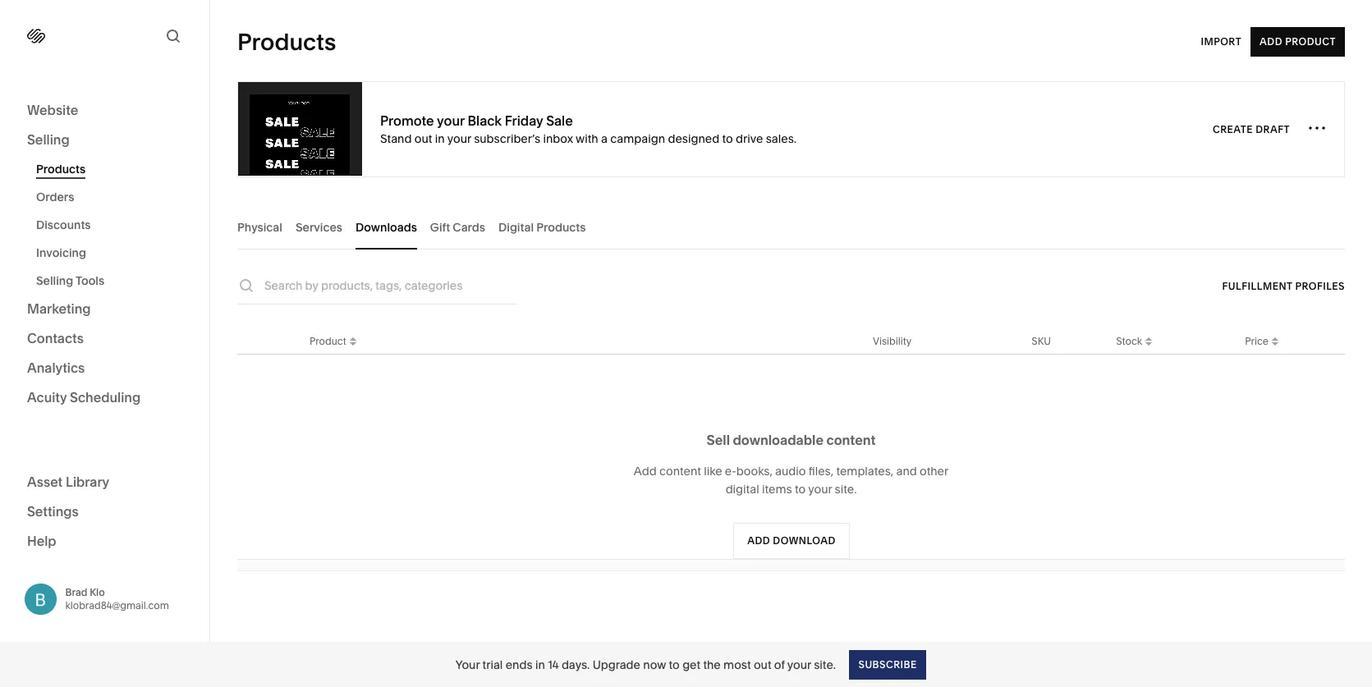Task type: describe. For each thing, give the bounding box(es) containing it.
acuity scheduling
[[27, 389, 141, 406]]

promote
[[380, 112, 434, 129]]

templates,
[[837, 464, 894, 479]]

visibility
[[873, 335, 912, 347]]

digital
[[726, 482, 760, 497]]

sale
[[546, 112, 573, 129]]

subscriber's
[[474, 131, 541, 146]]

1 vertical spatial out
[[754, 658, 772, 672]]

1 horizontal spatial in
[[536, 658, 545, 672]]

other
[[920, 464, 949, 479]]

your left black
[[437, 112, 465, 129]]

digital
[[499, 220, 534, 235]]

analytics link
[[27, 359, 182, 379]]

brad
[[65, 586, 87, 599]]

selling tools link
[[36, 267, 191, 295]]

klo
[[90, 586, 105, 599]]

your trial ends in 14 days. upgrade now to get the most out of your site.
[[456, 658, 836, 672]]

selling for selling
[[27, 131, 70, 148]]

sell
[[707, 432, 730, 449]]

selling for selling tools
[[36, 274, 73, 288]]

now
[[643, 658, 666, 672]]

add for add download
[[747, 535, 770, 547]]

cards
[[453, 220, 486, 235]]

fulfillment profiles
[[1223, 280, 1346, 292]]

subscribe
[[858, 658, 917, 671]]

help
[[27, 533, 56, 549]]

subscribe button
[[849, 650, 926, 680]]

website link
[[27, 101, 182, 121]]

a
[[601, 131, 608, 146]]

gift cards button
[[430, 205, 486, 250]]

site. inside add content like e-books, audio files, templates, and other digital items to your site.
[[835, 482, 857, 497]]

import
[[1201, 35, 1242, 48]]

profiles
[[1296, 280, 1346, 292]]

scheduling
[[70, 389, 141, 406]]

in inside promote your black friday sale stand out in your subscriber's inbox with a campaign designed to drive sales.
[[435, 131, 445, 146]]

downloads button
[[356, 205, 417, 250]]

asset
[[27, 474, 63, 490]]

drive
[[736, 131, 763, 146]]

klobrad84@gmail.com
[[65, 599, 169, 612]]

your inside add content like e-books, audio files, templates, and other digital items to your site.
[[808, 482, 832, 497]]

tools
[[76, 274, 104, 288]]

Search by products, tags, categories field
[[265, 277, 518, 295]]

add content like e-books, audio files, templates, and other digital items to your site.
[[634, 464, 949, 497]]

physical button
[[237, 205, 283, 250]]

1 vertical spatial products
[[36, 162, 86, 177]]

services button
[[296, 205, 343, 250]]

content inside add content like e-books, audio files, templates, and other digital items to your site.
[[660, 464, 701, 479]]

gift cards
[[430, 220, 486, 235]]

marketing
[[27, 301, 91, 317]]

price
[[1245, 335, 1269, 347]]

add for add product
[[1260, 35, 1283, 48]]

help link
[[27, 532, 56, 550]]

1 vertical spatial site.
[[814, 658, 836, 672]]

items
[[762, 482, 792, 497]]

fulfillment
[[1223, 280, 1293, 292]]

downloadable
[[733, 432, 824, 449]]

your down black
[[447, 131, 471, 146]]

0 horizontal spatial product
[[310, 335, 346, 347]]

0 vertical spatial products
[[237, 28, 336, 56]]

most
[[724, 658, 751, 672]]

stock
[[1117, 335, 1143, 347]]

fulfillment profiles button
[[1223, 271, 1346, 301]]

invoicing
[[36, 246, 86, 260]]

invoicing link
[[36, 239, 191, 267]]

the
[[703, 658, 721, 672]]

orders link
[[36, 183, 191, 211]]

tab list containing physical
[[237, 205, 1346, 250]]

1 horizontal spatial content
[[827, 432, 876, 449]]



Task type: locate. For each thing, give the bounding box(es) containing it.
selling down website
[[27, 131, 70, 148]]

2 horizontal spatial to
[[795, 482, 806, 497]]

add inside 'button'
[[1260, 35, 1283, 48]]

like
[[704, 464, 722, 479]]

site. right of
[[814, 658, 836, 672]]

1 horizontal spatial add
[[747, 535, 770, 547]]

out inside promote your black friday sale stand out in your subscriber's inbox with a campaign designed to drive sales.
[[415, 131, 432, 146]]

products link
[[36, 155, 191, 183]]

download
[[773, 535, 836, 547]]

digital products
[[499, 220, 586, 235]]

discounts link
[[36, 211, 191, 239]]

website
[[27, 102, 78, 118]]

add download button
[[733, 523, 850, 559]]

0 vertical spatial to
[[722, 131, 733, 146]]

acuity scheduling link
[[27, 389, 182, 408]]

1 horizontal spatial to
[[722, 131, 733, 146]]

out left of
[[754, 658, 772, 672]]

2 vertical spatial add
[[747, 535, 770, 547]]

promote your black friday sale stand out in your subscriber's inbox with a campaign designed to drive sales.
[[380, 112, 797, 146]]

0 vertical spatial out
[[415, 131, 432, 146]]

asset library link
[[27, 473, 182, 492]]

stand
[[380, 131, 412, 146]]

1 vertical spatial to
[[795, 482, 806, 497]]

2 horizontal spatial products
[[537, 220, 586, 235]]

in right stand
[[435, 131, 445, 146]]

files,
[[809, 464, 834, 479]]

add product
[[1260, 35, 1337, 48]]

physical
[[237, 220, 283, 235]]

settings link
[[27, 502, 182, 522]]

1 vertical spatial content
[[660, 464, 701, 479]]

designed
[[668, 131, 720, 146]]

1 vertical spatial selling
[[36, 274, 73, 288]]

audio
[[776, 464, 806, 479]]

black
[[468, 112, 502, 129]]

digital products button
[[499, 205, 586, 250]]

out
[[415, 131, 432, 146], [754, 658, 772, 672]]

add
[[1260, 35, 1283, 48], [634, 464, 657, 479], [747, 535, 770, 547]]

with
[[576, 131, 599, 146]]

1 horizontal spatial product
[[1286, 35, 1337, 48]]

contacts
[[27, 330, 84, 347]]

tab list
[[237, 205, 1346, 250]]

services
[[296, 220, 343, 235]]

0 horizontal spatial add
[[634, 464, 657, 479]]

add inside button
[[747, 535, 770, 547]]

inbox
[[543, 131, 573, 146]]

get
[[683, 658, 701, 672]]

0 vertical spatial content
[[827, 432, 876, 449]]

your down files,
[[808, 482, 832, 497]]

ends
[[506, 658, 533, 672]]

0 vertical spatial site.
[[835, 482, 857, 497]]

site.
[[835, 482, 857, 497], [814, 658, 836, 672]]

asset library
[[27, 474, 109, 490]]

2 vertical spatial to
[[669, 658, 680, 672]]

content up templates,
[[827, 432, 876, 449]]

gift
[[430, 220, 450, 235]]

discounts
[[36, 218, 91, 232]]

contacts link
[[27, 329, 182, 349]]

add left download
[[747, 535, 770, 547]]

content
[[827, 432, 876, 449], [660, 464, 701, 479]]

0 vertical spatial selling
[[27, 131, 70, 148]]

brad klo klobrad84@gmail.com
[[65, 586, 169, 612]]

create draft button
[[1213, 115, 1291, 144]]

orders
[[36, 190, 74, 205]]

sell downloadable content
[[707, 432, 876, 449]]

selling tools
[[36, 274, 104, 288]]

days.
[[562, 658, 590, 672]]

upgrade
[[593, 658, 641, 672]]

0 horizontal spatial in
[[435, 131, 445, 146]]

1 vertical spatial in
[[536, 658, 545, 672]]

sales.
[[766, 131, 797, 146]]

0 horizontal spatial content
[[660, 464, 701, 479]]

product inside 'button'
[[1286, 35, 1337, 48]]

1 vertical spatial add
[[634, 464, 657, 479]]

downloads
[[356, 220, 417, 235]]

in left 14
[[536, 658, 545, 672]]

and
[[897, 464, 917, 479]]

0 vertical spatial add
[[1260, 35, 1283, 48]]

add download
[[747, 535, 836, 547]]

add left the like
[[634, 464, 657, 479]]

books,
[[737, 464, 773, 479]]

1 vertical spatial product
[[310, 335, 346, 347]]

settings
[[27, 503, 79, 520]]

1 horizontal spatial out
[[754, 658, 772, 672]]

selling up marketing
[[36, 274, 73, 288]]

selling
[[27, 131, 70, 148], [36, 274, 73, 288]]

create draft
[[1213, 123, 1291, 135]]

add right import
[[1260, 35, 1283, 48]]

your
[[456, 658, 480, 672]]

out down promote
[[415, 131, 432, 146]]

draft
[[1256, 123, 1291, 135]]

0 horizontal spatial products
[[36, 162, 86, 177]]

0 vertical spatial in
[[435, 131, 445, 146]]

campaign
[[611, 131, 665, 146]]

add for add content like e-books, audio files, templates, and other digital items to your site.
[[634, 464, 657, 479]]

products inside button
[[537, 220, 586, 235]]

acuity
[[27, 389, 67, 406]]

14
[[548, 658, 559, 672]]

analytics
[[27, 360, 85, 376]]

2 vertical spatial products
[[537, 220, 586, 235]]

to left the get
[[669, 658, 680, 672]]

to inside add content like e-books, audio files, templates, and other digital items to your site.
[[795, 482, 806, 497]]

0 horizontal spatial out
[[415, 131, 432, 146]]

to down audio
[[795, 482, 806, 497]]

content left the like
[[660, 464, 701, 479]]

sku
[[1032, 335, 1051, 347]]

site. down templates,
[[835, 482, 857, 497]]

0 vertical spatial product
[[1286, 35, 1337, 48]]

0 horizontal spatial to
[[669, 658, 680, 672]]

your right of
[[788, 658, 812, 672]]

dropdown icon image
[[346, 332, 360, 345], [1143, 332, 1156, 345], [1269, 332, 1282, 345], [346, 337, 360, 350], [1143, 337, 1156, 350], [1269, 337, 1282, 350]]

selling link
[[27, 131, 182, 150]]

your
[[437, 112, 465, 129], [447, 131, 471, 146], [808, 482, 832, 497], [788, 658, 812, 672]]

to left drive
[[722, 131, 733, 146]]

1 horizontal spatial products
[[237, 28, 336, 56]]

trial
[[483, 658, 503, 672]]

friday
[[505, 112, 543, 129]]

product
[[1286, 35, 1337, 48], [310, 335, 346, 347]]

add inside add content like e-books, audio files, templates, and other digital items to your site.
[[634, 464, 657, 479]]

2 horizontal spatial add
[[1260, 35, 1283, 48]]

add product button
[[1251, 27, 1346, 57]]

of
[[775, 658, 785, 672]]

to inside promote your black friday sale stand out in your subscriber's inbox with a campaign designed to drive sales.
[[722, 131, 733, 146]]

import button
[[1201, 27, 1242, 57]]

library
[[66, 474, 109, 490]]

marketing link
[[27, 300, 182, 320]]



Task type: vqa. For each thing, say whether or not it's contained in the screenshot.
tab list
yes



